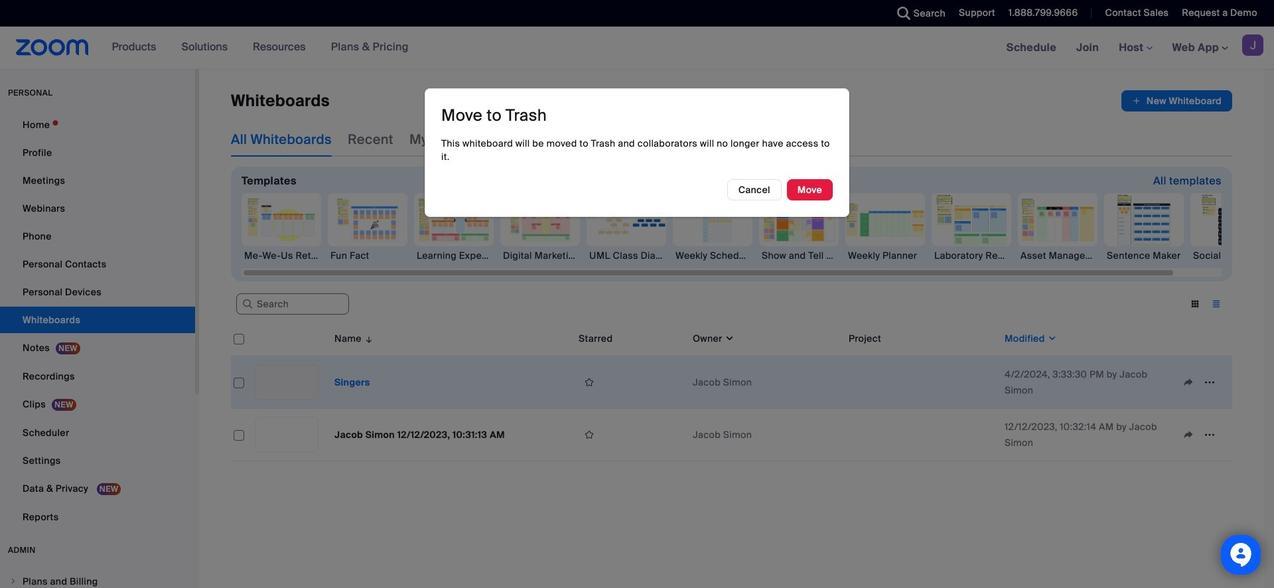 Task type: vqa. For each thing, say whether or not it's contained in the screenshot.
product information navigation on the left top of page
yes



Task type: locate. For each thing, give the bounding box(es) containing it.
weekly planner element
[[846, 249, 926, 262]]

digital marketing canvas element
[[501, 249, 580, 262]]

me-we-us retrospective element
[[242, 249, 321, 262]]

cell
[[844, 357, 1000, 409], [844, 409, 1000, 461]]

cell for singers element
[[844, 357, 1000, 409]]

application
[[1122, 90, 1233, 112], [231, 321, 1243, 471], [579, 372, 683, 392], [579, 425, 683, 445]]

learning experience canvas element
[[414, 249, 494, 262]]

1 cell from the top
[[844, 357, 1000, 409]]

product information navigation
[[102, 27, 419, 69]]

social emotional learning element
[[1191, 249, 1271, 262]]

cell for 'jacob simon 12/12/2023, 10:31:13 am' element on the left bottom of page
[[844, 409, 1000, 461]]

personal menu menu
[[0, 112, 195, 532]]

fun fact element
[[328, 249, 408, 262]]

dialog
[[425, 88, 850, 217]]

heading
[[442, 105, 547, 125]]

weekly schedule element
[[673, 249, 753, 262]]

asset management element
[[1019, 249, 1098, 262]]

jacob simon 12/12/2023, 10:31:13 am element
[[335, 429, 505, 441]]

thumbnail of singers image
[[256, 365, 318, 400]]

banner
[[0, 27, 1275, 70]]

2 cell from the top
[[844, 409, 1000, 461]]

thumbnail of jacob simon 12/12/2023, 10:31:13 am image
[[256, 418, 318, 452]]



Task type: describe. For each thing, give the bounding box(es) containing it.
uml class diagram element
[[587, 249, 667, 262]]

arrow down image
[[362, 331, 374, 347]]

singers, modified at apr 02, 2024 by jacob simon, link image
[[255, 365, 319, 400]]

sentence maker element
[[1105, 249, 1185, 262]]

laboratory report element
[[932, 249, 1012, 262]]

tabs of all whiteboard page tab list
[[231, 122, 812, 157]]

grid mode, not selected image
[[1185, 298, 1206, 310]]

Search text field
[[236, 294, 349, 315]]

singers element
[[335, 376, 370, 388]]

list mode, selected image
[[1206, 298, 1228, 310]]

show and tell with a twist element
[[760, 249, 839, 262]]

meetings navigation
[[997, 27, 1275, 70]]



